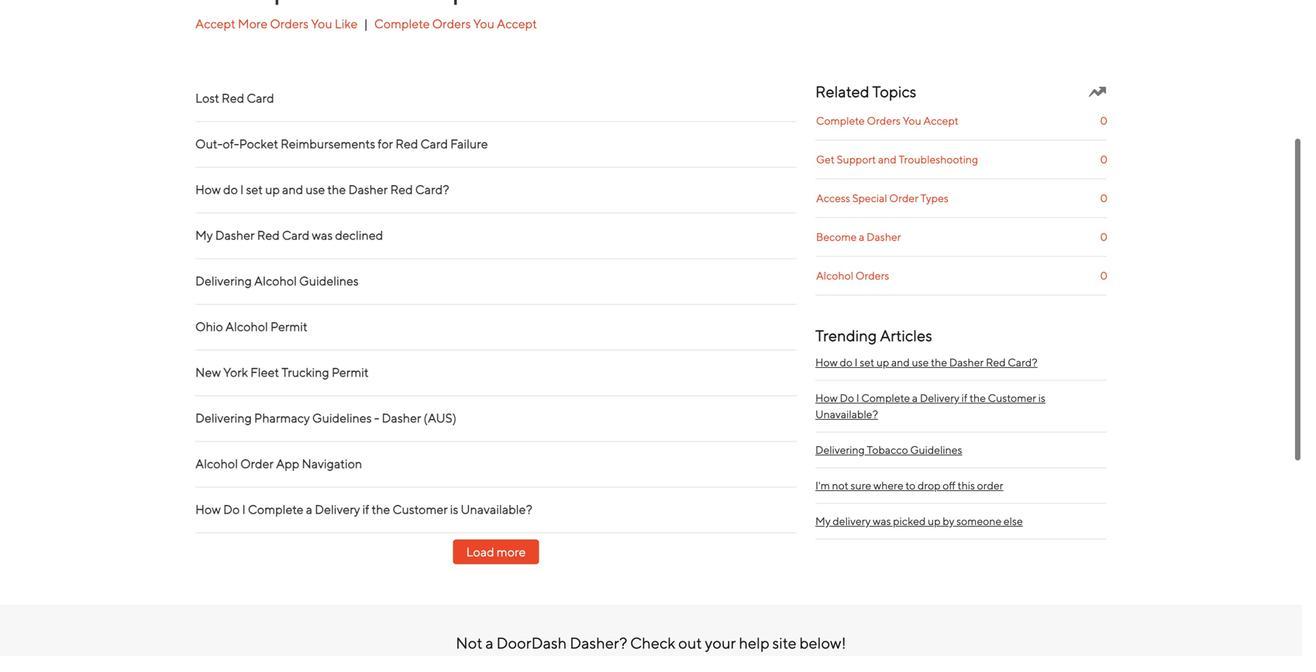 Task type: describe. For each thing, give the bounding box(es) containing it.
related topics
[[816, 82, 917, 101]]

someone
[[957, 515, 1002, 528]]

out-
[[195, 136, 223, 151]]

up for how do i set up and use the dasher red card? link to the right
[[877, 356, 889, 369]]

navigation
[[302, 456, 362, 471]]

and for how do i set up and use the dasher red card? link to the left
[[282, 182, 303, 197]]

check
[[630, 634, 676, 653]]

text default image
[[1088, 82, 1107, 101]]

complete orders you accept link
[[374, 16, 537, 31]]

below!
[[800, 634, 846, 653]]

new
[[195, 365, 221, 380]]

alcohol down the my dasher red card was declined
[[254, 274, 297, 288]]

access
[[816, 192, 850, 205]]

1 horizontal spatial card
[[282, 228, 310, 242]]

delivering alcohol guidelines
[[195, 274, 359, 288]]

a right become
[[859, 230, 865, 243]]

order
[[977, 479, 1004, 492]]

a up delivering tobacco guidelines
[[912, 392, 918, 405]]

load more
[[466, 545, 526, 560]]

the for the left how do i complete a delivery if the customer is unavailable? link
[[372, 502, 390, 517]]

alcohol left app
[[195, 456, 238, 471]]

the for topmost how do i complete a delivery if the customer is unavailable? link
[[970, 392, 986, 405]]

i'm not sure where to drop off this order link
[[816, 468, 1107, 504]]

delivering tobacco guidelines link
[[816, 433, 1107, 468]]

0 vertical spatial and
[[878, 153, 897, 166]]

delivery for the left how do i complete a delivery if the customer is unavailable? link
[[315, 502, 360, 517]]

my for my delivery was picked up by someone else
[[816, 515, 831, 528]]

the for how do i set up and use the dasher red card? link to the left
[[327, 182, 346, 197]]

doordash
[[497, 634, 567, 653]]

0 horizontal spatial accept
[[195, 16, 236, 31]]

set for how do i set up and use the dasher red card? link to the left
[[246, 182, 263, 197]]

delivering for delivering pharmacy guidelines - dasher (aus)
[[195, 411, 252, 425]]

picked
[[893, 515, 926, 528]]

if for topmost how do i complete a delivery if the customer is unavailable? link
[[962, 392, 968, 405]]

of-
[[223, 136, 239, 151]]

delivering tobacco guidelines
[[816, 444, 963, 456]]

i'm
[[816, 479, 830, 492]]

0 vertical spatial do
[[840, 392, 854, 405]]

0 horizontal spatial card
[[247, 91, 274, 105]]

become
[[816, 230, 857, 243]]

site
[[773, 634, 797, 653]]

up for my delivery was picked up by someone else link
[[928, 515, 941, 528]]

delivering pharmacy guidelines - dasher (aus) link
[[195, 409, 797, 427]]

0 for accept
[[1100, 114, 1108, 127]]

your
[[705, 634, 736, 653]]

special
[[853, 192, 887, 205]]

my delivery was picked up by someone else link
[[816, 504, 1107, 540]]

guidelines for alcohol
[[299, 274, 359, 288]]

pocket
[[239, 136, 278, 151]]

ohio alcohol permit
[[195, 319, 308, 334]]

articles
[[880, 327, 932, 345]]

guidelines for pharmacy
[[312, 411, 372, 425]]

1 horizontal spatial complete orders you accept
[[816, 114, 959, 127]]

trending articles
[[816, 327, 932, 345]]

more
[[497, 545, 526, 560]]

0 for types
[[1100, 192, 1108, 205]]

tobacco
[[867, 444, 908, 456]]

ohio
[[195, 319, 223, 334]]

related
[[816, 82, 870, 101]]

0 horizontal spatial was
[[312, 228, 333, 242]]

i for how do i set up and use the dasher red card? link to the right
[[855, 356, 858, 369]]

how for how do i set up and use the dasher red card? link to the left
[[195, 182, 221, 197]]

app
[[276, 456, 299, 471]]

load more button
[[453, 540, 539, 565]]

declined
[[335, 228, 383, 242]]

a right not
[[486, 634, 494, 653]]

i for topmost how do i complete a delivery if the customer is unavailable? link
[[856, 392, 860, 405]]

delivering alcohol guidelines link
[[195, 272, 797, 290]]

complete up tobacco
[[862, 392, 910, 405]]

0 horizontal spatial do
[[223, 502, 240, 517]]

trending
[[816, 327, 877, 345]]

use for how do i set up and use the dasher red card? link to the left
[[306, 182, 325, 197]]

i for how do i set up and use the dasher red card? link to the left
[[240, 182, 244, 197]]

how do i complete a delivery if the customer is unavailable? for topmost how do i complete a delivery if the customer is unavailable? link
[[816, 392, 1046, 421]]

failure
[[450, 136, 488, 151]]

more
[[238, 16, 268, 31]]

1 horizontal spatial was
[[873, 515, 891, 528]]

lost red card link
[[195, 89, 797, 107]]

lost red card
[[195, 91, 274, 105]]

4 0 from the top
[[1100, 230, 1108, 243]]

use for how do i set up and use the dasher red card? link to the right
[[912, 356, 929, 369]]

pharmacy
[[254, 411, 310, 425]]

0 horizontal spatial you
[[311, 16, 332, 31]]

delivery for topmost how do i complete a delivery if the customer is unavailable? link
[[920, 392, 960, 405]]

2 horizontal spatial card
[[421, 136, 448, 151]]

if for the left how do i complete a delivery if the customer is unavailable? link
[[362, 502, 369, 517]]

1 vertical spatial permit
[[332, 365, 369, 380]]

and for how do i set up and use the dasher red card? link to the right
[[892, 356, 910, 369]]

delivering for delivering tobacco guidelines
[[816, 444, 865, 456]]

-
[[374, 411, 379, 425]]

types
[[921, 192, 949, 205]]

my delivery was picked up by someone else
[[816, 515, 1023, 528]]

else
[[1004, 515, 1023, 528]]

become a dasher
[[816, 230, 901, 243]]

topics
[[873, 82, 917, 101]]

alcohol order app navigation link
[[195, 455, 797, 473]]

1 horizontal spatial accept
[[497, 16, 537, 31]]

guidelines for tobacco
[[910, 444, 963, 456]]

alcohol orders
[[816, 269, 890, 282]]

complete down the "related"
[[816, 114, 865, 127]]

load
[[466, 545, 494, 560]]

0 horizontal spatial complete orders you accept
[[374, 16, 537, 31]]

i'm not sure where to drop off this order
[[816, 479, 1004, 492]]

how for the left how do i complete a delivery if the customer is unavailable? link
[[195, 502, 221, 517]]

card? for how do i set up and use the dasher red card? link to the left
[[415, 182, 449, 197]]

card? for how do i set up and use the dasher red card? link to the right
[[1008, 356, 1038, 369]]

complete down alcohol order app navigation
[[248, 502, 304, 517]]

unavailable? for topmost how do i complete a delivery if the customer is unavailable? link
[[816, 408, 878, 421]]



Task type: vqa. For each thing, say whether or not it's contained in the screenshot.
in
no



Task type: locate. For each thing, give the bounding box(es) containing it.
0 vertical spatial how do i set up and use the dasher red card?
[[195, 182, 449, 197]]

accept up troubleshooting
[[924, 114, 959, 127]]

set down the pocket
[[246, 182, 263, 197]]

0 horizontal spatial how do i complete a delivery if the customer is unavailable?
[[195, 502, 532, 517]]

set down "trending articles"
[[860, 356, 875, 369]]

delivering up "not"
[[816, 444, 865, 456]]

1 vertical spatial up
[[877, 356, 889, 369]]

1 vertical spatial how do i complete a delivery if the customer is unavailable? link
[[195, 500, 797, 519]]

i down the pocket
[[240, 182, 244, 197]]

up down "trending articles"
[[877, 356, 889, 369]]

alcohol order app navigation
[[195, 456, 362, 471]]

up down the pocket
[[265, 182, 280, 197]]

0 vertical spatial delivery
[[920, 392, 960, 405]]

1 vertical spatial guidelines
[[312, 411, 372, 425]]

new york fleet trucking permit link
[[195, 363, 797, 382]]

0 horizontal spatial is
[[450, 502, 458, 517]]

1 vertical spatial and
[[282, 182, 303, 197]]

is for topmost how do i complete a delivery if the customer is unavailable? link
[[1039, 392, 1046, 405]]

0 vertical spatial order
[[890, 192, 919, 205]]

0 vertical spatial how do i complete a delivery if the customer is unavailable? link
[[816, 381, 1107, 433]]

ohio alcohol permit link
[[195, 317, 797, 336]]

by
[[943, 515, 955, 528]]

0 vertical spatial is
[[1039, 392, 1046, 405]]

1 horizontal spatial if
[[962, 392, 968, 405]]

0 vertical spatial was
[[312, 228, 333, 242]]

customer for the left how do i complete a delivery if the customer is unavailable? link
[[393, 502, 448, 517]]

i for the left how do i complete a delivery if the customer is unavailable? link
[[242, 502, 246, 517]]

guidelines up drop
[[910, 444, 963, 456]]

permit
[[270, 319, 308, 334], [332, 365, 369, 380]]

do
[[223, 182, 238, 197], [840, 356, 853, 369]]

and up the my dasher red card was declined
[[282, 182, 303, 197]]

delivering
[[195, 274, 252, 288], [195, 411, 252, 425], [816, 444, 865, 456]]

this
[[958, 479, 975, 492]]

complete right like
[[374, 16, 430, 31]]

0 vertical spatial if
[[962, 392, 968, 405]]

0 vertical spatial complete orders you accept
[[374, 16, 537, 31]]

get
[[816, 153, 835, 166]]

a down navigation
[[306, 502, 312, 517]]

for
[[378, 136, 393, 151]]

how inside how do i complete a delivery if the customer is unavailable?
[[816, 392, 838, 405]]

where
[[874, 479, 904, 492]]

complete
[[374, 16, 430, 31], [816, 114, 865, 127], [862, 392, 910, 405], [248, 502, 304, 517]]

guidelines left "-"
[[312, 411, 372, 425]]

red
[[222, 91, 244, 105], [396, 136, 418, 151], [390, 182, 413, 197], [257, 228, 280, 242], [986, 356, 1006, 369]]

i down alcohol order app navigation
[[242, 502, 246, 517]]

how do i set up and use the dasher red card? down articles
[[816, 356, 1038, 369]]

customer for topmost how do i complete a delivery if the customer is unavailable? link
[[988, 392, 1037, 405]]

how
[[195, 182, 221, 197], [816, 356, 838, 369], [816, 392, 838, 405], [195, 502, 221, 517]]

lost
[[195, 91, 219, 105]]

1 vertical spatial order
[[240, 456, 274, 471]]

my dasher red card was declined
[[195, 228, 383, 242]]

alcohol right ohio at the left of the page
[[225, 319, 268, 334]]

2 horizontal spatial accept
[[924, 114, 959, 127]]

out-of-pocket reimbursements for red card failure
[[195, 136, 488, 151]]

and right support
[[878, 153, 897, 166]]

help
[[739, 634, 770, 653]]

unavailable? inside how do i complete a delivery if the customer is unavailable?
[[816, 408, 878, 421]]

and down articles
[[892, 356, 910, 369]]

you down topics
[[903, 114, 922, 127]]

1 horizontal spatial permit
[[332, 365, 369, 380]]

you
[[311, 16, 332, 31], [473, 16, 495, 31], [903, 114, 922, 127]]

2 vertical spatial delivering
[[816, 444, 865, 456]]

1 vertical spatial delivery
[[315, 502, 360, 517]]

0 vertical spatial delivering
[[195, 274, 252, 288]]

customer
[[988, 392, 1037, 405], [393, 502, 448, 517]]

you left like
[[311, 16, 332, 31]]

order left types
[[890, 192, 919, 205]]

i up delivering tobacco guidelines
[[856, 392, 860, 405]]

how for topmost how do i complete a delivery if the customer is unavailable? link
[[816, 392, 838, 405]]

delivery
[[920, 392, 960, 405], [315, 502, 360, 517]]

0 for troubleshooting
[[1100, 153, 1108, 166]]

1 horizontal spatial customer
[[988, 392, 1037, 405]]

not
[[832, 479, 849, 492]]

0
[[1100, 114, 1108, 127], [1100, 153, 1108, 166], [1100, 192, 1108, 205], [1100, 230, 1108, 243], [1100, 269, 1108, 282]]

how do i complete a delivery if the customer is unavailable? up delivering tobacco guidelines link at the bottom of the page
[[816, 392, 1046, 421]]

1 vertical spatial do
[[223, 502, 240, 517]]

delivering pharmacy guidelines - dasher (aus)
[[195, 411, 457, 425]]

1 vertical spatial complete orders you accept
[[816, 114, 959, 127]]

do down trending
[[840, 356, 853, 369]]

accept up the lost red card link
[[497, 16, 537, 31]]

out
[[679, 634, 702, 653]]

do for how do i set up and use the dasher red card? link to the left
[[223, 182, 238, 197]]

0 vertical spatial do
[[223, 182, 238, 197]]

how do i set up and use the dasher red card? for how do i set up and use the dasher red card? link to the right
[[816, 356, 1038, 369]]

york
[[223, 365, 248, 380]]

not
[[456, 634, 483, 653]]

3 0 from the top
[[1100, 192, 1108, 205]]

1 horizontal spatial how do i set up and use the dasher red card? link
[[816, 345, 1107, 381]]

1 vertical spatial card?
[[1008, 356, 1038, 369]]

up left by
[[928, 515, 941, 528]]

a
[[859, 230, 865, 243], [912, 392, 918, 405], [306, 502, 312, 517], [486, 634, 494, 653]]

1 vertical spatial card
[[421, 136, 448, 151]]

alcohol
[[816, 269, 854, 282], [254, 274, 297, 288], [225, 319, 268, 334], [195, 456, 238, 471]]

how do i set up and use the dasher red card? link down articles
[[816, 345, 1107, 381]]

delivering down york
[[195, 411, 252, 425]]

permit right trucking
[[332, 365, 369, 380]]

1 horizontal spatial you
[[473, 16, 495, 31]]

1 horizontal spatial order
[[890, 192, 919, 205]]

2 horizontal spatial up
[[928, 515, 941, 528]]

1 vertical spatial do
[[840, 356, 853, 369]]

0 vertical spatial how do i complete a delivery if the customer is unavailable?
[[816, 392, 1046, 421]]

1 horizontal spatial do
[[840, 392, 854, 405]]

order left app
[[240, 456, 274, 471]]

how for how do i set up and use the dasher red card? link to the right
[[816, 356, 838, 369]]

new york fleet trucking permit
[[195, 365, 369, 380]]

0 vertical spatial my
[[195, 228, 213, 242]]

0 horizontal spatial do
[[223, 182, 238, 197]]

do down of-
[[223, 182, 238, 197]]

set for how do i set up and use the dasher red card? link to the right
[[860, 356, 875, 369]]

off
[[943, 479, 956, 492]]

like
[[335, 16, 358, 31]]

2 vertical spatial and
[[892, 356, 910, 369]]

2 vertical spatial up
[[928, 515, 941, 528]]

2 vertical spatial card
[[282, 228, 310, 242]]

permit up "new york fleet trucking permit"
[[270, 319, 308, 334]]

use down articles
[[912, 356, 929, 369]]

is inside how do i complete a delivery if the customer is unavailable?
[[1039, 392, 1046, 405]]

order
[[890, 192, 919, 205], [240, 456, 274, 471]]

how do i set up and use the dasher red card? down reimbursements
[[195, 182, 449, 197]]

access special order types
[[816, 192, 949, 205]]

is
[[1039, 392, 1046, 405], [450, 502, 458, 517]]

not a doordash dasher? check out your help site below!
[[456, 634, 846, 653]]

to
[[906, 479, 916, 492]]

0 vertical spatial permit
[[270, 319, 308, 334]]

0 horizontal spatial if
[[362, 502, 369, 517]]

how do i complete a delivery if the customer is unavailable?
[[816, 392, 1046, 421], [195, 502, 532, 517]]

0 horizontal spatial set
[[246, 182, 263, 197]]

1 horizontal spatial do
[[840, 356, 853, 369]]

how do i set up and use the dasher red card? link
[[195, 180, 797, 199], [816, 345, 1107, 381]]

0 horizontal spatial customer
[[393, 502, 448, 517]]

card up delivering alcohol guidelines
[[282, 228, 310, 242]]

my for my dasher red card was declined
[[195, 228, 213, 242]]

1 horizontal spatial how do i complete a delivery if the customer is unavailable? link
[[816, 381, 1107, 433]]

dasher?
[[570, 634, 627, 653]]

how do i set up and use the dasher red card? link down out-of-pocket reimbursements for red card failure link
[[195, 180, 797, 199]]

delivering up ohio at the left of the page
[[195, 274, 252, 288]]

1 horizontal spatial use
[[912, 356, 929, 369]]

how do i complete a delivery if the customer is unavailable? for the left how do i complete a delivery if the customer is unavailable? link
[[195, 502, 532, 517]]

1 vertical spatial how do i set up and use the dasher red card?
[[816, 356, 1038, 369]]

trucking
[[282, 365, 329, 380]]

alcohol down become
[[816, 269, 854, 282]]

1 0 from the top
[[1100, 114, 1108, 127]]

troubleshooting
[[899, 153, 978, 166]]

my dasher red card was declined link
[[195, 226, 797, 244]]

was left picked
[[873, 515, 891, 528]]

0 horizontal spatial order
[[240, 456, 274, 471]]

0 horizontal spatial card?
[[415, 182, 449, 197]]

1 vertical spatial was
[[873, 515, 891, 528]]

1 vertical spatial use
[[912, 356, 929, 369]]

my
[[195, 228, 213, 242], [816, 515, 831, 528]]

1 horizontal spatial how do i complete a delivery if the customer is unavailable?
[[816, 392, 1046, 421]]

was left declined
[[312, 228, 333, 242]]

card
[[247, 91, 274, 105], [421, 136, 448, 151], [282, 228, 310, 242]]

1 vertical spatial customer
[[393, 502, 448, 517]]

0 vertical spatial card?
[[415, 182, 449, 197]]

1 vertical spatial how do i complete a delivery if the customer is unavailable?
[[195, 502, 532, 517]]

unavailable? up load more
[[461, 502, 532, 517]]

do down alcohol order app navigation
[[223, 502, 240, 517]]

2 horizontal spatial you
[[903, 114, 922, 127]]

(aus)
[[424, 411, 457, 425]]

0 vertical spatial unavailable?
[[816, 408, 878, 421]]

0 horizontal spatial permit
[[270, 319, 308, 334]]

how do i set up and use the dasher red card?
[[195, 182, 449, 197], [816, 356, 1038, 369]]

set
[[246, 182, 263, 197], [860, 356, 875, 369]]

delivery up delivering tobacco guidelines link at the bottom of the page
[[920, 392, 960, 405]]

1 horizontal spatial set
[[860, 356, 875, 369]]

2 0 from the top
[[1100, 153, 1108, 166]]

1 horizontal spatial up
[[877, 356, 889, 369]]

do for how do i set up and use the dasher red card? link to the right
[[840, 356, 853, 369]]

0 horizontal spatial how do i set up and use the dasher red card?
[[195, 182, 449, 197]]

0 horizontal spatial how do i complete a delivery if the customer is unavailable? link
[[195, 500, 797, 519]]

support
[[837, 153, 876, 166]]

1 horizontal spatial delivery
[[920, 392, 960, 405]]

guidelines
[[299, 274, 359, 288], [312, 411, 372, 425], [910, 444, 963, 456]]

dasher
[[348, 182, 388, 197], [215, 228, 255, 242], [867, 230, 901, 243], [949, 356, 984, 369], [382, 411, 421, 425]]

reimbursements
[[281, 136, 375, 151]]

do
[[840, 392, 854, 405], [223, 502, 240, 517]]

1 horizontal spatial my
[[816, 515, 831, 528]]

0 vertical spatial card
[[247, 91, 274, 105]]

accept more orders you like
[[195, 16, 358, 31]]

1 vertical spatial unavailable?
[[461, 502, 532, 517]]

0 vertical spatial how do i set up and use the dasher red card? link
[[195, 180, 797, 199]]

1 horizontal spatial is
[[1039, 392, 1046, 405]]

0 vertical spatial guidelines
[[299, 274, 359, 288]]

0 horizontal spatial delivery
[[315, 502, 360, 517]]

do down trending
[[840, 392, 854, 405]]

1 vertical spatial my
[[816, 515, 831, 528]]

the
[[327, 182, 346, 197], [931, 356, 947, 369], [970, 392, 986, 405], [372, 502, 390, 517]]

delivery down navigation
[[315, 502, 360, 517]]

1 vertical spatial if
[[362, 502, 369, 517]]

0 horizontal spatial unavailable?
[[461, 502, 532, 517]]

0 horizontal spatial how do i set up and use the dasher red card? link
[[195, 180, 797, 199]]

you up the lost red card link
[[473, 16, 495, 31]]

out-of-pocket reimbursements for red card failure link
[[195, 134, 797, 153]]

sure
[[851, 479, 872, 492]]

up for how do i set up and use the dasher red card? link to the left
[[265, 182, 280, 197]]

1 vertical spatial is
[[450, 502, 458, 517]]

use down reimbursements
[[306, 182, 325, 197]]

0 vertical spatial customer
[[988, 392, 1037, 405]]

i down trending
[[855, 356, 858, 369]]

5 0 from the top
[[1100, 269, 1108, 282]]

0 horizontal spatial use
[[306, 182, 325, 197]]

delivery
[[833, 515, 871, 528]]

is for the left how do i complete a delivery if the customer is unavailable? link
[[450, 502, 458, 517]]

use
[[306, 182, 325, 197], [912, 356, 929, 369]]

1 vertical spatial how do i set up and use the dasher red card? link
[[816, 345, 1107, 381]]

fleet
[[250, 365, 279, 380]]

how do i complete a delivery if the customer is unavailable? down navigation
[[195, 502, 532, 517]]

1 horizontal spatial unavailable?
[[816, 408, 878, 421]]

card left failure
[[421, 136, 448, 151]]

0 vertical spatial set
[[246, 182, 263, 197]]

accept more orders you like link
[[195, 16, 358, 31]]

unavailable? for the left how do i complete a delivery if the customer is unavailable? link
[[461, 502, 532, 517]]

guidelines down declined
[[299, 274, 359, 288]]

0 vertical spatial use
[[306, 182, 325, 197]]

0 vertical spatial up
[[265, 182, 280, 197]]

accept left more
[[195, 16, 236, 31]]

the for how do i set up and use the dasher red card? link to the right
[[931, 356, 947, 369]]

1 horizontal spatial card?
[[1008, 356, 1038, 369]]

complete orders you accept
[[374, 16, 537, 31], [816, 114, 959, 127]]

1 vertical spatial set
[[860, 356, 875, 369]]

1 horizontal spatial how do i set up and use the dasher red card?
[[816, 356, 1038, 369]]

delivering for delivering alcohol guidelines
[[195, 274, 252, 288]]

get support and troubleshooting
[[816, 153, 978, 166]]

how do i set up and use the dasher red card? for how do i set up and use the dasher red card? link to the left
[[195, 182, 449, 197]]

delivery inside how do i complete a delivery if the customer is unavailable?
[[920, 392, 960, 405]]

i inside how do i complete a delivery if the customer is unavailable?
[[856, 392, 860, 405]]

card up the pocket
[[247, 91, 274, 105]]

customer inside how do i complete a delivery if the customer is unavailable?
[[988, 392, 1037, 405]]

unavailable? up tobacco
[[816, 408, 878, 421]]

2 vertical spatial guidelines
[[910, 444, 963, 456]]

1 vertical spatial delivering
[[195, 411, 252, 425]]

the inside how do i complete a delivery if the customer is unavailable?
[[970, 392, 986, 405]]

drop
[[918, 479, 941, 492]]



